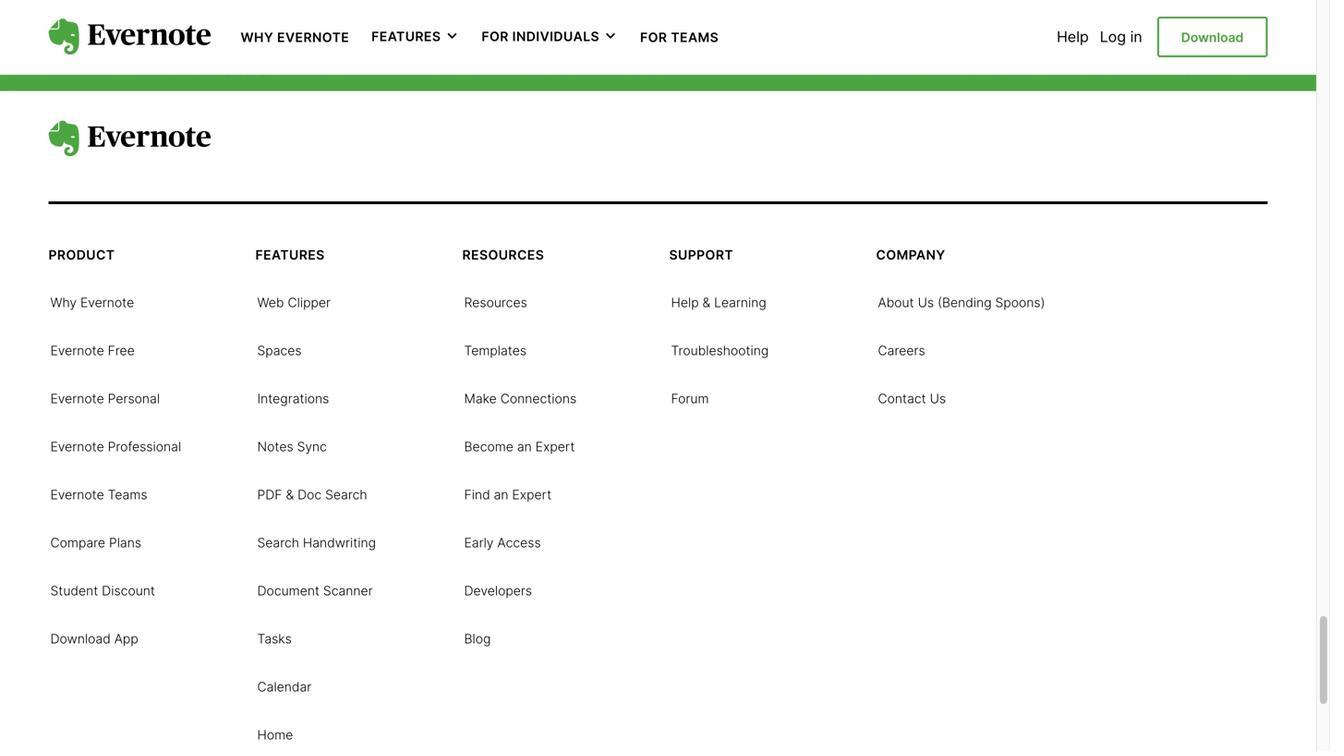 Task type: vqa. For each thing, say whether or not it's contained in the screenshot.
personal!
no



Task type: describe. For each thing, give the bounding box(es) containing it.
tasks
[[257, 631, 292, 647]]

spoons)
[[995, 295, 1045, 310]]

calendar
[[257, 679, 312, 695]]

about us (bending spoons) link
[[878, 293, 1045, 311]]

0 vertical spatial resources
[[462, 247, 544, 263]]

personal
[[108, 391, 160, 407]]

teams for for teams
[[671, 30, 719, 45]]

& for pdf
[[286, 487, 294, 503]]

notes sync
[[257, 439, 327, 455]]

for teams link
[[640, 28, 719, 46]]

contact
[[878, 391, 926, 407]]

discount
[[102, 583, 155, 599]]

compare
[[50, 535, 105, 551]]

help link
[[1057, 28, 1089, 46]]

for for for teams
[[640, 30, 667, 45]]

plans
[[109, 535, 141, 551]]

help for help & learning
[[671, 295, 699, 310]]

troubleshooting link
[[671, 341, 769, 359]]

contact us link
[[878, 389, 946, 407]]

about
[[878, 295, 914, 310]]

pdf
[[257, 487, 282, 503]]

1 vertical spatial features
[[255, 247, 325, 263]]

web clipper
[[257, 295, 331, 310]]

become
[[464, 439, 514, 455]]

why evernote for for
[[241, 30, 349, 45]]

access
[[497, 535, 541, 551]]

notes
[[257, 439, 293, 455]]

forum link
[[671, 389, 709, 407]]

templates
[[464, 343, 527, 358]]

student discount link
[[50, 581, 155, 599]]

evernote teams
[[50, 487, 147, 503]]

evernote professional link
[[50, 437, 181, 455]]

2 evernote logo image from the top
[[48, 120, 211, 157]]

evernote for professional
[[50, 439, 104, 455]]

make connections link
[[464, 389, 577, 407]]

compare plans link
[[50, 533, 141, 551]]

search handwriting
[[257, 535, 376, 551]]

for individuals
[[482, 29, 600, 45]]

document scanner link
[[257, 581, 373, 599]]

product
[[48, 247, 115, 263]]

notes sync link
[[257, 437, 327, 455]]

developers link
[[464, 581, 532, 599]]

help & learning
[[671, 295, 767, 310]]

web clipper link
[[257, 293, 331, 311]]

support
[[669, 247, 734, 263]]

find an expert link
[[464, 485, 552, 503]]

templates link
[[464, 341, 527, 359]]

help & learning link
[[671, 293, 767, 311]]

evernote for teams
[[50, 487, 104, 503]]

early access link
[[464, 533, 541, 551]]

download app
[[50, 631, 138, 647]]

search handwriting link
[[257, 533, 376, 551]]

make
[[464, 391, 497, 407]]

expert for become an expert
[[535, 439, 575, 455]]

evernote for personal
[[50, 391, 104, 407]]

make connections
[[464, 391, 577, 407]]

doc
[[298, 487, 322, 503]]

sync
[[297, 439, 327, 455]]

(bending
[[938, 295, 992, 310]]

help for help
[[1057, 28, 1089, 46]]

about us (bending spoons)
[[878, 295, 1045, 310]]

contact us
[[878, 391, 946, 407]]

become an expert link
[[464, 437, 575, 455]]

blog
[[464, 631, 491, 647]]

why for for teams
[[241, 30, 274, 45]]

for teams
[[640, 30, 719, 45]]

why for evernote professional
[[50, 295, 77, 310]]

download link
[[1157, 17, 1268, 57]]

integrations link
[[257, 389, 329, 407]]

evernote professional
[[50, 439, 181, 455]]

app
[[114, 631, 138, 647]]

download for download
[[1181, 30, 1244, 45]]



Task type: locate. For each thing, give the bounding box(es) containing it.
us right about
[[918, 295, 934, 310]]

& for help
[[703, 295, 711, 310]]

0 horizontal spatial why
[[50, 295, 77, 310]]

& left learning
[[703, 295, 711, 310]]

us right "contact" on the right of page
[[930, 391, 946, 407]]

resources link
[[464, 293, 527, 311]]

evernote personal
[[50, 391, 160, 407]]

1 vertical spatial why
[[50, 295, 77, 310]]

professional
[[108, 439, 181, 455]]

why evernote link
[[241, 28, 349, 46], [50, 293, 134, 311]]

0 horizontal spatial &
[[286, 487, 294, 503]]

early
[[464, 535, 494, 551]]

1 horizontal spatial &
[[703, 295, 711, 310]]

0 vertical spatial features
[[372, 29, 441, 45]]

1 evernote logo image from the top
[[48, 19, 211, 55]]

help
[[1057, 28, 1089, 46], [671, 295, 699, 310]]

1 horizontal spatial for
[[640, 30, 667, 45]]

expert for find an expert
[[512, 487, 552, 503]]

us for contact
[[930, 391, 946, 407]]

0 vertical spatial why evernote link
[[241, 28, 349, 46]]

an for become
[[517, 439, 532, 455]]

download app link
[[50, 629, 138, 647]]

features
[[372, 29, 441, 45], [255, 247, 325, 263]]

an right become
[[517, 439, 532, 455]]

an for find
[[494, 487, 509, 503]]

1 vertical spatial download
[[50, 631, 111, 647]]

1 vertical spatial teams
[[108, 487, 147, 503]]

find an expert
[[464, 487, 552, 503]]

log
[[1100, 28, 1126, 46]]

expert down become an expert
[[512, 487, 552, 503]]

0 vertical spatial &
[[703, 295, 711, 310]]

expert down connections
[[535, 439, 575, 455]]

troubleshooting
[[671, 343, 769, 358]]

resources
[[462, 247, 544, 263], [464, 295, 527, 310]]

us for about
[[918, 295, 934, 310]]

spaces link
[[257, 341, 302, 359]]

download right in
[[1181, 30, 1244, 45]]

resources up resources link
[[462, 247, 544, 263]]

download left app on the left bottom of the page
[[50, 631, 111, 647]]

careers link
[[878, 341, 925, 359]]

evernote logo image
[[48, 19, 211, 55], [48, 120, 211, 157]]

blog link
[[464, 629, 491, 647]]

1 vertical spatial evernote logo image
[[48, 120, 211, 157]]

0 horizontal spatial download
[[50, 631, 111, 647]]

0 horizontal spatial features
[[255, 247, 325, 263]]

for for for individuals
[[482, 29, 509, 45]]

0 vertical spatial help
[[1057, 28, 1089, 46]]

search right doc
[[325, 487, 367, 503]]

1 horizontal spatial an
[[517, 439, 532, 455]]

0 vertical spatial why evernote
[[241, 30, 349, 45]]

log in link
[[1100, 28, 1143, 46]]

1 vertical spatial why evernote link
[[50, 293, 134, 311]]

1 vertical spatial resources
[[464, 295, 527, 310]]

careers
[[878, 343, 925, 358]]

1 horizontal spatial why
[[241, 30, 274, 45]]

teams for evernote teams
[[108, 487, 147, 503]]

web
[[257, 295, 284, 310]]

company
[[876, 247, 946, 263]]

0 horizontal spatial why evernote
[[50, 295, 134, 310]]

features button
[[372, 28, 459, 46]]

pdf & doc search link
[[257, 485, 367, 503]]

teams
[[671, 30, 719, 45], [108, 487, 147, 503]]

0 vertical spatial an
[[517, 439, 532, 455]]

1 vertical spatial help
[[671, 295, 699, 310]]

why evernote for evernote
[[50, 295, 134, 310]]

learning
[[714, 295, 767, 310]]

0 horizontal spatial why evernote link
[[50, 293, 134, 311]]

0 horizontal spatial for
[[482, 29, 509, 45]]

1 vertical spatial expert
[[512, 487, 552, 503]]

forum
[[671, 391, 709, 407]]

free
[[108, 343, 135, 358]]

0 vertical spatial why
[[241, 30, 274, 45]]

home
[[257, 727, 293, 743]]

for
[[482, 29, 509, 45], [640, 30, 667, 45]]

1 horizontal spatial why evernote link
[[241, 28, 349, 46]]

spaces
[[257, 343, 302, 358]]

1 horizontal spatial download
[[1181, 30, 1244, 45]]

early access
[[464, 535, 541, 551]]

clipper
[[288, 295, 331, 310]]

1 vertical spatial &
[[286, 487, 294, 503]]

developers
[[464, 583, 532, 599]]

1 vertical spatial why evernote
[[50, 295, 134, 310]]

individuals
[[512, 29, 600, 45]]

features inside button
[[372, 29, 441, 45]]

for individuals button
[[482, 28, 618, 46]]

evernote free
[[50, 343, 135, 358]]

find
[[464, 487, 490, 503]]

why evernote
[[241, 30, 349, 45], [50, 295, 134, 310]]

why evernote link for evernote
[[50, 293, 134, 311]]

&
[[703, 295, 711, 310], [286, 487, 294, 503]]

evernote for free
[[50, 343, 104, 358]]

0 horizontal spatial help
[[671, 295, 699, 310]]

in
[[1130, 28, 1143, 46]]

1 horizontal spatial search
[[325, 487, 367, 503]]

1 vertical spatial an
[[494, 487, 509, 503]]

document
[[257, 583, 320, 599]]

for inside button
[[482, 29, 509, 45]]

become an expert
[[464, 439, 575, 455]]

home link
[[257, 725, 293, 743]]

evernote
[[277, 30, 349, 45], [80, 295, 134, 310], [50, 343, 104, 358], [50, 391, 104, 407], [50, 439, 104, 455], [50, 487, 104, 503]]

evernote inside 'link'
[[50, 439, 104, 455]]

help down the support
[[671, 295, 699, 310]]

tasks link
[[257, 629, 292, 647]]

0 horizontal spatial search
[[257, 535, 299, 551]]

an
[[517, 439, 532, 455], [494, 487, 509, 503]]

document scanner
[[257, 583, 373, 599]]

0 vertical spatial download
[[1181, 30, 1244, 45]]

1 horizontal spatial teams
[[671, 30, 719, 45]]

student
[[50, 583, 98, 599]]

& left doc
[[286, 487, 294, 503]]

pdf & doc search
[[257, 487, 367, 503]]

help left the log
[[1057, 28, 1089, 46]]

integrations
[[257, 391, 329, 407]]

an right find
[[494, 487, 509, 503]]

0 horizontal spatial an
[[494, 487, 509, 503]]

evernote free link
[[50, 341, 135, 359]]

evernote personal link
[[50, 389, 160, 407]]

download for download app
[[50, 631, 111, 647]]

0 vertical spatial expert
[[535, 439, 575, 455]]

handwriting
[[303, 535, 376, 551]]

0 vertical spatial evernote logo image
[[48, 19, 211, 55]]

student discount
[[50, 583, 155, 599]]

0 vertical spatial search
[[325, 487, 367, 503]]

1 horizontal spatial why evernote
[[241, 30, 349, 45]]

search down pdf
[[257, 535, 299, 551]]

1 vertical spatial us
[[930, 391, 946, 407]]

log in
[[1100, 28, 1143, 46]]

resources up templates "link"
[[464, 295, 527, 310]]

download
[[1181, 30, 1244, 45], [50, 631, 111, 647]]

0 vertical spatial us
[[918, 295, 934, 310]]

1 horizontal spatial features
[[372, 29, 441, 45]]

1 vertical spatial search
[[257, 535, 299, 551]]

why evernote link for for
[[241, 28, 349, 46]]

0 vertical spatial teams
[[671, 30, 719, 45]]

calendar link
[[257, 677, 312, 695]]

compare plans
[[50, 535, 141, 551]]

evernote teams link
[[50, 485, 147, 503]]

1 horizontal spatial help
[[1057, 28, 1089, 46]]

0 horizontal spatial teams
[[108, 487, 147, 503]]

connections
[[500, 391, 577, 407]]



